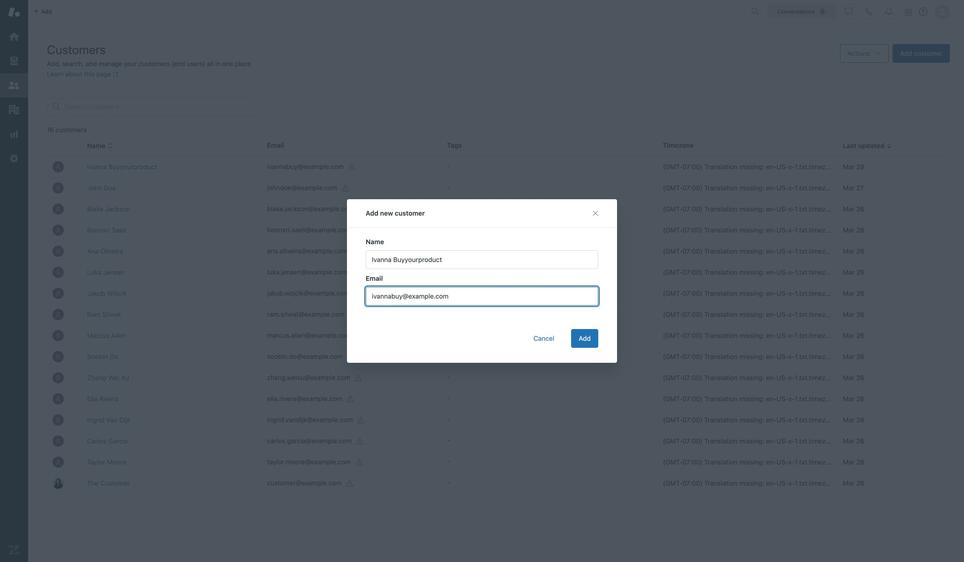 Task type: vqa. For each thing, say whether or not it's contained in the screenshot.
minimize composer "icon"
no



Task type: describe. For each thing, give the bounding box(es) containing it.
main element
[[0, 0, 28, 562]]

zendesk support image
[[8, 6, 20, 18]]

organizations image
[[8, 104, 20, 116]]

admin image
[[8, 152, 20, 165]]



Task type: locate. For each thing, give the bounding box(es) containing it.
close modal image
[[592, 210, 599, 217]]

None field
[[366, 250, 599, 269], [366, 287, 599, 306], [366, 250, 599, 269], [366, 287, 599, 306]]

dialog
[[347, 199, 617, 363]]

Search customers field
[[64, 103, 252, 111]]

customers image
[[8, 79, 20, 91]]

unverified email image
[[349, 164, 356, 171], [342, 185, 350, 192], [359, 206, 366, 213], [356, 227, 364, 234], [354, 290, 362, 298], [348, 353, 355, 361], [355, 375, 363, 382], [356, 459, 363, 467], [346, 480, 354, 488]]

views image
[[8, 55, 20, 67]]

get help image
[[919, 8, 928, 16]]

zendesk image
[[8, 544, 20, 556]]

(opens in a new tab) image
[[111, 71, 118, 77]]

get started image
[[8, 30, 20, 43]]

unverified email image
[[349, 311, 357, 319], [347, 396, 355, 403], [358, 417, 365, 424], [357, 438, 364, 445]]

zendesk products image
[[905, 9, 912, 16]]

reporting image
[[8, 128, 20, 140]]



